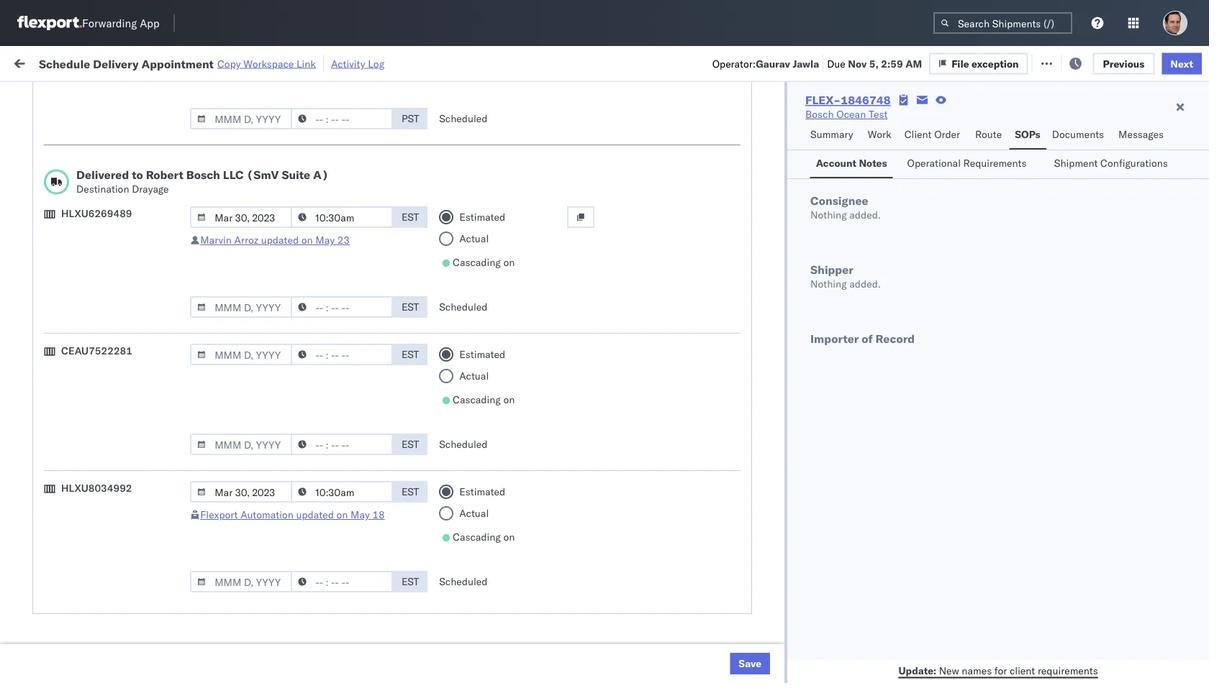 Task type: vqa. For each thing, say whether or not it's contained in the screenshot.
1st the 11:59 PM PST, Dec 13, 2022 from the top of the page
no



Task type: describe. For each thing, give the bounding box(es) containing it.
confirm pickup from rotterdam, netherlands button
[[33, 642, 204, 673]]

6 karl from the top
[[751, 651, 769, 664]]

account inside button
[[816, 157, 856, 169]]

11:30 for schedule delivery appointment
[[232, 461, 260, 474]]

1846748 for schedule delivery appointment link for 2:59 am edt, nov 5, 2022
[[826, 208, 869, 220]]

delivery down forwarding app
[[93, 56, 139, 71]]

from for schedule pickup from rotterdam, netherlands link associated with flex-2130384
[[112, 611, 133, 624]]

8:30
[[232, 588, 254, 600]]

lhuu7894563,
[[887, 334, 961, 347]]

7:00 pm est, dec 23, 2022
[[232, 366, 363, 379]]

3 flex-1889466 from the top
[[795, 398, 869, 410]]

flex-2130387 for schedule pickup from rotterdam, netherlands
[[795, 493, 869, 505]]

flexport automation updated on may 18 button
[[200, 509, 385, 521]]

am for third schedule pickup from los angeles, ca button from the bottom of the page
[[256, 303, 273, 315]]

13 fcl from the top
[[473, 588, 491, 600]]

1 ocean fcl from the top
[[440, 144, 491, 157]]

ca for 3rd schedule pickup from los angeles, ca button from the top
[[33, 246, 47, 258]]

pst
[[402, 112, 419, 125]]

am up container
[[905, 57, 922, 70]]

3 -- : -- -- text field from the top
[[291, 297, 393, 318]]

pm up automation
[[262, 493, 278, 505]]

1662119
[[826, 524, 869, 537]]

flex-1846748 for second schedule pickup from los angeles, ca button the schedule pickup from los angeles, ca link
[[795, 176, 869, 189]]

5, left the 23
[[321, 239, 331, 252]]

workitem button
[[9, 114, 209, 129]]

import
[[121, 56, 154, 68]]

2:59 am edt, nov 5, 2022 for sixth schedule pickup from los angeles, ca button from the bottom of the page
[[232, 144, 358, 157]]

batch action button
[[1107, 51, 1201, 73]]

6 - from the top
[[742, 651, 748, 664]]

by:
[[52, 88, 66, 101]]

may for 23
[[315, 234, 335, 247]]

flex-1846748 for 3rd schedule pickup from los angeles, ca button from the top's the schedule pickup from los angeles, ca link
[[795, 239, 869, 252]]

hlxu8034992 for omkar sav
[[1039, 176, 1110, 188]]

4 - from the top
[[742, 588, 748, 600]]

7 ocean fcl from the top
[[440, 366, 491, 379]]

flex-2130384 for schedule pickup from rotterdam, netherlands
[[795, 619, 869, 632]]

7:00
[[232, 366, 254, 379]]

ca for confirm pickup from los angeles, ca button
[[33, 372, 47, 385]]

flex- for schedule delivery appointment link corresponding to 11:30 pm est, jan 23, 2023
[[795, 461, 826, 474]]

due nov 5, 2:59 am
[[827, 57, 922, 70]]

copy
[[217, 57, 241, 70]]

2023 for first schedule pickup from los angeles, ca button from the bottom of the page's the schedule pickup from los angeles, ca link
[[336, 524, 361, 537]]

3 mmm d, yyyy text field from the top
[[190, 481, 292, 503]]

schedule pickup from los angeles, ca for 2nd schedule pickup from los angeles, ca button from the bottom of the page
[[33, 421, 194, 448]]

12 ocean fcl from the top
[[440, 524, 491, 537]]

3 2130387 from the top
[[826, 651, 869, 664]]

uetu5238478
[[964, 334, 1034, 347]]

2 upload customs clearance documents link from the top
[[33, 547, 204, 576]]

from for flex-2130387 schedule pickup from rotterdam, netherlands link
[[112, 485, 133, 497]]

work inside button
[[868, 128, 891, 141]]

5 ocean fcl from the top
[[440, 303, 491, 315]]

3 resize handle column header from the left
[[416, 112, 433, 684]]

2 upload customs clearance documents from the top
[[33, 548, 158, 575]]

previous button
[[1093, 53, 1155, 74]]

requirements
[[1038, 665, 1098, 677]]

record
[[876, 332, 915, 346]]

2 integration test account - karl lagerfeld from the top
[[628, 493, 815, 505]]

2:59 for sixth schedule pickup from los angeles, ca button from the bottom of the page
[[232, 144, 254, 157]]

2 cascading on from the top
[[453, 394, 515, 406]]

edt, for sixth schedule pickup from los angeles, ca button from the bottom of the page
[[275, 144, 298, 157]]

gaurav jaw
[[1160, 144, 1209, 157]]

integration for flex-2130387 schedule pickup from rotterdam, netherlands link
[[628, 493, 677, 505]]

5 schedule pickup from los angeles, ca button from the top
[[33, 421, 204, 451]]

4 resize handle column header from the left
[[510, 112, 527, 684]]

flex id button
[[764, 114, 865, 129]]

schedule delivery appointment link for 8:30 pm est, jan 30, 2023
[[33, 586, 177, 601]]

container
[[887, 112, 925, 123]]

operator:
[[712, 57, 756, 70]]

deadline button
[[225, 114, 368, 129]]

schedule delivery appointment for 2:59 am edt, nov 5, 2022
[[33, 207, 177, 220]]

lagerfeld for schedule delivery appointment link corresponding to 8:30 pm est, jan 30, 2023
[[772, 588, 815, 600]]

2 schedule pickup from los angeles, ca button from the top
[[33, 167, 204, 198]]

1 upload customs clearance documents link from the top
[[33, 262, 204, 291]]

pickup for sixth schedule pickup from los angeles, ca button from the bottom of the page
[[78, 136, 109, 149]]

clearance for 1st upload customs clearance documents link from the bottom
[[111, 548, 158, 561]]

next button
[[1162, 53, 1202, 74]]

operator
[[1160, 118, 1195, 128]]

destination
[[76, 183, 129, 195]]

11:30 for schedule pickup from rotterdam, netherlands
[[232, 493, 260, 505]]

Search Work text field
[[726, 51, 883, 73]]

save
[[739, 658, 761, 670]]

route
[[975, 128, 1002, 141]]

flex
[[772, 118, 788, 128]]

6 schedule pickup from los angeles, ca button from the top
[[33, 516, 204, 546]]

cascading for flexport automation updated on may 18
[[453, 531, 501, 544]]

update:
[[898, 665, 936, 677]]

importer
[[810, 332, 859, 346]]

1 karl from the top
[[751, 461, 769, 474]]

appointment for 2:59 am edt, nov 5, 2022
[[118, 207, 177, 220]]

0 vertical spatial work
[[156, 56, 181, 68]]

8:30 pm est, jan 30, 2023
[[232, 588, 360, 600]]

4 karl from the top
[[751, 588, 769, 600]]

schedule pickup from los angeles, ca for 3rd schedule pickup from los angeles, ca button from the top
[[33, 231, 194, 258]]

documents button
[[1046, 122, 1113, 150]]

180
[[346, 56, 365, 68]]

4 schedule pickup from los angeles, ca button from the top
[[33, 294, 204, 324]]

2 - from the top
[[742, 493, 748, 505]]

2:59 am edt, nov 5, 2022 for 3rd schedule pickup from los angeles, ca button from the top
[[232, 239, 358, 252]]

hlxu6269489
[[61, 207, 132, 220]]

edt, for 3rd schedule pickup from los angeles, ca button from the top
[[275, 239, 298, 252]]

2 resize handle column header from the left
[[366, 112, 383, 684]]

6 fcl from the top
[[473, 334, 491, 347]]

edt, for second schedule pickup from los angeles, ca button
[[275, 176, 298, 189]]

6 ocean fcl from the top
[[440, 334, 491, 347]]

flex- for 3rd schedule pickup from los angeles, ca button from the top's the schedule pickup from los angeles, ca link
[[795, 239, 826, 252]]

flex- for schedule pickup from rotterdam, netherlands link associated with flex-2130384
[[795, 619, 826, 632]]

6 lagerfeld from the top
[[772, 651, 815, 664]]

flexport. image
[[17, 16, 82, 30]]

flex-2130387 for schedule delivery appointment
[[795, 461, 869, 474]]

am for 2nd schedule pickup from los angeles, ca button from the bottom of the page
[[256, 429, 273, 442]]

delivery for 8:30 pm est, jan 30, 2023
[[78, 587, 115, 600]]

summary
[[810, 128, 853, 141]]

14, for schedule delivery appointment
[[321, 334, 336, 347]]

los inside confirm pickup from los angeles, ca
[[130, 358, 146, 371]]

angeles, for second schedule pickup from los angeles, ca button
[[154, 168, 194, 181]]

2 actual from the top
[[459, 370, 489, 383]]

5 -- : -- -- text field from the top
[[291, 571, 393, 593]]

3 ocean fcl from the top
[[440, 239, 491, 252]]

4 fcl from the top
[[473, 271, 491, 284]]

1889466 for 2:59 am est, dec 14, 2022
[[826, 334, 869, 347]]

a)
[[313, 168, 329, 182]]

client order
[[904, 128, 960, 141]]

jaw
[[1195, 144, 1209, 157]]

6 integration from the top
[[628, 651, 677, 664]]

omkar sav
[[1160, 176, 1209, 189]]

pm right 7:00
[[256, 366, 272, 379]]

rotterdam, inside confirm pickup from rotterdam, netherlands
[[130, 643, 181, 656]]

import work
[[121, 56, 181, 68]]

2130384 for schedule pickup from rotterdam, netherlands
[[826, 619, 869, 632]]

(0)
[[249, 56, 268, 68]]

ceau7522281, for omkar
[[887, 176, 961, 188]]

forwarding app
[[82, 16, 160, 30]]

10 fcl from the top
[[473, 461, 491, 474]]

messages button
[[1113, 122, 1172, 150]]

3 karl from the top
[[751, 556, 769, 569]]

confirm for confirm pickup from los angeles, ca
[[33, 358, 70, 371]]

delivery for 2:59 am edt, nov 5, 2022
[[78, 207, 115, 220]]

5 karl from the top
[[751, 619, 769, 632]]

shipment configurations button
[[1048, 150, 1181, 178]]

deadline
[[232, 118, 267, 128]]

pickup for confirm pickup from rotterdam, netherlands "button" at the bottom of the page
[[72, 643, 104, 656]]

2 estimated from the top
[[459, 348, 505, 361]]

dec for confirm pickup from los angeles, ca
[[298, 366, 317, 379]]

flex- for confirm pickup from los angeles, ca "link"
[[795, 366, 826, 379]]

batch
[[1129, 56, 1157, 68]]

23
[[337, 234, 350, 247]]

ceau7522281
[[61, 345, 132, 357]]

flex id
[[772, 118, 799, 128]]

2 ocean fcl from the top
[[440, 208, 491, 220]]

account notes
[[816, 157, 887, 169]]

at
[[301, 56, 310, 68]]

lagerfeld for flex-2130387 schedule pickup from rotterdam, netherlands link
[[772, 493, 815, 505]]

11 ocean fcl from the top
[[440, 493, 491, 505]]

8 resize handle column header from the left
[[956, 112, 973, 684]]

confirm pickup from rotterdam, netherlands link
[[33, 642, 204, 671]]

risk
[[313, 56, 330, 68]]

workitem
[[16, 118, 54, 128]]

requirements
[[963, 157, 1027, 169]]

mmm d, yyyy text field for second -- : -- -- text field
[[190, 207, 292, 228]]

2 -- : -- -- text field from the top
[[291, 481, 393, 503]]

1 scheduled from the top
[[439, 112, 488, 125]]

1 -- : -- -- text field from the top
[[291, 108, 393, 130]]

3 integration from the top
[[628, 556, 677, 569]]

maeu9408431
[[980, 651, 1053, 664]]

netherlands for flex-2130384
[[33, 626, 89, 638]]

added. for consignee
[[849, 209, 881, 221]]

filtered by:
[[14, 88, 66, 101]]

mbl/mawb numbers button
[[973, 114, 1139, 129]]

flex- for schedule delivery appointment link for 2:59 am edt, nov 5, 2022
[[795, 208, 826, 220]]

12 fcl from the top
[[473, 524, 491, 537]]

8 fcl from the top
[[473, 398, 491, 410]]

marvin
[[200, 234, 232, 247]]

mode
[[440, 118, 463, 128]]

est for 3rd -- : -- -- text field from the top of the page
[[402, 301, 419, 313]]

5 fcl from the top
[[473, 303, 491, 315]]

pickup for first schedule pickup from los angeles, ca button from the bottom of the page
[[78, 516, 109, 529]]

ca for first schedule pickup from los angeles, ca button from the bottom of the page
[[33, 531, 47, 543]]

schedule delivery appointment for 8:30 pm est, jan 30, 2023
[[33, 587, 177, 600]]

am up 'marvin arroz updated on may 23' button
[[256, 208, 273, 220]]

(smv
[[246, 168, 279, 182]]

angeles, for first schedule pickup from los angeles, ca button from the bottom of the page
[[154, 516, 194, 529]]

5 resize handle column header from the left
[[603, 112, 620, 684]]

1 -- : -- -- text field from the top
[[291, 434, 393, 456]]

angeles, for sixth schedule pickup from los angeles, ca button from the bottom of the page
[[154, 136, 194, 149]]

schedule delivery appointment link for 2:59 am est, dec 14, 2022
[[33, 333, 177, 347]]

delivered to robert bosch llc (smv suite a) destination drayage
[[76, 168, 329, 195]]

forwarding app link
[[17, 16, 160, 30]]

8 ocean fcl from the top
[[440, 398, 491, 410]]

flex- for first schedule pickup from los angeles, ca button from the bottom of the page's the schedule pickup from los angeles, ca link
[[795, 524, 826, 537]]

3 lagerfeld from the top
[[772, 556, 815, 569]]

7 resize handle column header from the left
[[862, 112, 879, 684]]

5 integration test account - karl lagerfeld from the top
[[628, 619, 815, 632]]

due
[[827, 57, 845, 70]]

5, right due
[[869, 57, 879, 70]]

jan for the schedule pickup from los angeles, ca link for 2nd schedule pickup from los angeles, ca button from the bottom of the page
[[299, 429, 315, 442]]

estimated for marvin arroz updated on may 23
[[459, 211, 505, 223]]

upload customs clearance documents inside button
[[33, 263, 158, 290]]

may for 18
[[351, 509, 370, 521]]

lhuu7894563, uetu5238478
[[887, 334, 1034, 347]]

nothing for shipper
[[810, 278, 847, 290]]

my work
[[14, 52, 78, 72]]

track
[[382, 56, 405, 68]]

nothing for consignee
[[810, 209, 847, 221]]

shipper nothing added.
[[810, 263, 881, 290]]

container numbers
[[887, 112, 925, 134]]

flex-1889466 for 7:00 pm est, dec 23, 2022
[[795, 366, 869, 379]]

workspace
[[243, 57, 294, 70]]

7 fcl from the top
[[473, 366, 491, 379]]

confirm for confirm pickup from rotterdam, netherlands
[[33, 643, 70, 656]]

4 integration test account - karl lagerfeld from the top
[[628, 588, 815, 600]]

3 1889466 from the top
[[826, 398, 869, 410]]

am up the 7:00 pm est, dec 23, 2022
[[256, 334, 273, 347]]

1846748 for second schedule pickup from los angeles, ca button the schedule pickup from los angeles, ca link
[[826, 176, 869, 189]]

nov right due
[[848, 57, 867, 70]]

scheduled for hlxu8034992
[[439, 576, 488, 588]]

numbers for container numbers
[[887, 123, 922, 134]]

3 fcl from the top
[[473, 239, 491, 252]]

13,
[[318, 429, 333, 442]]

jawla
[[793, 57, 819, 70]]

3 2:59 am edt, nov 5, 2022 from the top
[[232, 208, 358, 220]]

of
[[862, 332, 873, 346]]

flex-1846748 for the schedule pickup from los angeles, ca link related to sixth schedule pickup from los angeles, ca button from the bottom of the page
[[795, 144, 869, 157]]

2023 for schedule delivery appointment link corresponding to 11:30 pm est, jan 23, 2023
[[341, 461, 366, 474]]

schedule delivery appointment copy workspace link
[[39, 56, 316, 71]]

jan for schedule delivery appointment link corresponding to 11:30 pm est, jan 23, 2023
[[305, 461, 321, 474]]

2:59 am est, jan 13, 2023
[[232, 429, 361, 442]]

9 ocean fcl from the top
[[440, 429, 491, 442]]

schedule pickup from rotterdam, netherlands link for flex-2130384
[[33, 611, 204, 639]]

update: new names for client requirements
[[898, 665, 1098, 677]]

1846748 down due nov 5, 2:59 am
[[841, 93, 891, 107]]

import work button
[[121, 56, 181, 68]]

from for 3rd schedule pickup from los angeles, ca button from the top's the schedule pickup from los angeles, ca link
[[112, 231, 133, 244]]



Task type: locate. For each thing, give the bounding box(es) containing it.
2:59 am edt, nov 5, 2022 up 'marvin arroz updated on may 23' button
[[232, 208, 358, 220]]

am right marvin
[[256, 239, 273, 252]]

0 vertical spatial 23,
[[320, 366, 335, 379]]

6 integration test account - karl lagerfeld from the top
[[628, 651, 815, 664]]

confirm for confirm delivery
[[33, 397, 70, 410]]

id
[[790, 118, 799, 128]]

from inside confirm pickup from los angeles, ca
[[106, 358, 127, 371]]

5, up the a) at the top left
[[321, 144, 331, 157]]

bosch ocean test link
[[805, 107, 888, 122]]

mmm d, yyyy text field up arroz in the left top of the page
[[190, 207, 292, 228]]

2 vertical spatial estimated
[[459, 486, 505, 498]]

ca inside confirm pickup from los angeles, ca
[[33, 372, 47, 385]]

operational requirements button
[[902, 150, 1040, 178]]

pickup inside confirm pickup from rotterdam, netherlands
[[72, 643, 104, 656]]

pm down 2:59 am est, jan 13, 2023
[[262, 461, 278, 474]]

added. down shipper
[[849, 278, 881, 290]]

1846748 up shipper
[[826, 239, 869, 252]]

23, up 13,
[[320, 366, 335, 379]]

schedule delivery appointment button down confirm delivery "button"
[[33, 460, 177, 475]]

3 schedule pickup from los angeles, ca button from the top
[[33, 231, 204, 261]]

1 horizontal spatial may
[[351, 509, 370, 521]]

from for second schedule pickup from los angeles, ca button the schedule pickup from los angeles, ca link
[[112, 168, 133, 181]]

am up (smv
[[256, 144, 273, 157]]

3 flex-2130387 from the top
[[795, 651, 869, 664]]

18
[[372, 509, 385, 521]]

mmm d, yyyy text field for ceau7522281
[[190, 434, 292, 456]]

1846748 up importer
[[826, 271, 869, 284]]

2 karl from the top
[[751, 493, 769, 505]]

schedule delivery appointment link for 2:59 am edt, nov 5, 2022
[[33, 206, 177, 221]]

-- : -- -- text field down 25,
[[291, 571, 393, 593]]

flex-1846748 up shipper
[[795, 239, 869, 252]]

hlxu6269489, for gaurav jaw
[[963, 144, 1037, 157]]

test123456 down requirements
[[980, 176, 1041, 189]]

5, right suite
[[321, 176, 331, 189]]

0 vertical spatial may
[[315, 234, 335, 247]]

2023 up flexport automation updated on may 18 button
[[341, 493, 366, 505]]

ceau7522281,
[[887, 144, 961, 157], [887, 176, 961, 188]]

pickup for second schedule pickup from los angeles, ca button
[[78, 168, 109, 181]]

ceau7522281, hlxu6269489, hlxu8034992 up requirements
[[887, 144, 1110, 157]]

schedule delivery appointment down destination
[[33, 207, 177, 220]]

2 2130384 from the top
[[826, 619, 869, 632]]

4 ocean fcl from the top
[[440, 271, 491, 284]]

customs for second upload customs clearance documents link from the bottom
[[68, 263, 109, 276]]

4 ca from the top
[[33, 309, 47, 322]]

from for the schedule pickup from los angeles, ca link related to sixth schedule pickup from los angeles, ca button from the bottom of the page
[[112, 136, 133, 149]]

1 vertical spatial nothing
[[810, 278, 847, 290]]

schedule delivery appointment up confirm pickup from los angeles, ca on the left bottom of the page
[[33, 334, 177, 346]]

cascading on for flexport automation updated on may 18
[[453, 531, 515, 544]]

2023 right 25,
[[336, 524, 361, 537]]

mmm d, yyyy text field down copy
[[190, 108, 292, 130]]

file
[[964, 56, 982, 68], [952, 57, 969, 70]]

Search Shipments (/) text field
[[933, 12, 1072, 34]]

added. inside shipper nothing added.
[[849, 278, 881, 290]]

am for sixth schedule pickup from los angeles, ca button from the bottom of the page
[[256, 144, 273, 157]]

0 vertical spatial 2130384
[[826, 588, 869, 600]]

integration for schedule pickup from rotterdam, netherlands link associated with flex-2130384
[[628, 619, 677, 632]]

1 cascading from the top
[[453, 256, 501, 269]]

ocean fcl
[[440, 144, 491, 157], [440, 208, 491, 220], [440, 239, 491, 252], [440, 271, 491, 284], [440, 303, 491, 315], [440, 334, 491, 347], [440, 366, 491, 379], [440, 398, 491, 410], [440, 429, 491, 442], [440, 461, 491, 474], [440, 493, 491, 505], [440, 524, 491, 537], [440, 588, 491, 600]]

2 cascading from the top
[[453, 394, 501, 406]]

confirm delivery button
[[33, 396, 109, 412]]

2023 for the schedule pickup from los angeles, ca link for 2nd schedule pickup from los angeles, ca button from the bottom of the page
[[336, 429, 361, 442]]

689
[[280, 56, 299, 68]]

0 horizontal spatial work
[[156, 56, 181, 68]]

2130387
[[826, 461, 869, 474], [826, 493, 869, 505], [826, 651, 869, 664]]

1 vertical spatial hlxu6269489,
[[963, 176, 1037, 188]]

order
[[934, 128, 960, 141]]

edt, up 'marvin arroz updated on may 23' button
[[275, 208, 298, 220]]

1 vertical spatial test123456
[[980, 176, 1041, 189]]

scheduled for ceau7522281
[[439, 438, 488, 451]]

ca for second schedule pickup from los angeles, ca button
[[33, 182, 47, 195]]

clearance inside button
[[111, 263, 158, 276]]

1 vertical spatial upload customs clearance documents link
[[33, 547, 204, 576]]

bosch ocean test
[[805, 108, 888, 121], [534, 144, 616, 157], [628, 144, 710, 157], [534, 208, 616, 220], [534, 334, 616, 347], [628, 334, 710, 347]]

-- : -- -- text field
[[291, 108, 393, 130], [291, 207, 393, 228], [291, 297, 393, 318], [291, 344, 393, 366], [291, 571, 393, 593]]

0 vertical spatial flex-1889466
[[795, 334, 869, 347]]

0 vertical spatial flex-2130387
[[795, 461, 869, 474]]

flex-1846748 up importer
[[795, 271, 869, 284]]

from for confirm pickup from rotterdam, netherlands link
[[106, 643, 127, 656]]

confirm pickup from los angeles, ca link
[[33, 357, 204, 386]]

gvcu5265864
[[887, 651, 958, 663]]

lagerfeld for schedule pickup from rotterdam, netherlands link associated with flex-2130384
[[772, 619, 815, 632]]

2 integration from the top
[[628, 493, 677, 505]]

1 vertical spatial ceau7522281, hlxu6269489, hlxu8034992
[[887, 176, 1110, 188]]

added. for shipper
[[849, 278, 881, 290]]

customs inside button
[[68, 263, 109, 276]]

pm
[[256, 366, 272, 379], [262, 461, 278, 474], [262, 493, 278, 505], [256, 588, 272, 600]]

updated up 25,
[[296, 509, 334, 521]]

3 netherlands from the top
[[33, 657, 89, 670]]

work up 'notes'
[[868, 128, 891, 141]]

2:59 am edt, nov 5, 2022
[[232, 144, 358, 157], [232, 176, 358, 189], [232, 208, 358, 220], [232, 239, 358, 252]]

0 vertical spatial clearance
[[111, 263, 158, 276]]

upload inside button
[[33, 263, 66, 276]]

confirm inside confirm delivery link
[[33, 397, 70, 410]]

my
[[14, 52, 37, 72]]

0 horizontal spatial gaurav
[[756, 57, 790, 70]]

0 vertical spatial nothing
[[810, 209, 847, 221]]

1 vertical spatial -- : -- -- text field
[[291, 481, 393, 503]]

9 fcl from the top
[[473, 429, 491, 442]]

9 resize handle column header from the left
[[1136, 112, 1153, 684]]

1 ca from the top
[[33, 151, 47, 163]]

flexport automation updated on may 18
[[200, 509, 385, 521]]

23, up 25,
[[323, 493, 339, 505]]

0 vertical spatial 1889466
[[826, 334, 869, 347]]

4 integration from the top
[[628, 588, 677, 600]]

1 vertical spatial hlxu8034992
[[1039, 176, 1110, 188]]

schedule delivery appointment link down confirm delivery "button"
[[33, 460, 177, 474]]

added. down consignee on the top of page
[[849, 209, 881, 221]]

1 vertical spatial cascading on
[[453, 394, 515, 406]]

flex-1889466 button
[[772, 331, 872, 351], [772, 331, 872, 351], [772, 362, 872, 383], [772, 362, 872, 383], [772, 394, 872, 414], [772, 394, 872, 414]]

1 vertical spatial 1889466
[[826, 366, 869, 379]]

1 vertical spatial upload
[[33, 548, 66, 561]]

2 vertical spatial mmm d, yyyy text field
[[190, 481, 292, 503]]

0 vertical spatial schedule pickup from rotterdam, netherlands link
[[33, 484, 204, 513]]

4 lagerfeld from the top
[[772, 588, 815, 600]]

2:59 am edt, nov 5, 2022 for second schedule pickup from los angeles, ca button
[[232, 176, 358, 189]]

3 schedule pickup from los angeles, ca link from the top
[[33, 231, 204, 259]]

mmm d, yyyy text field down flexport
[[190, 571, 292, 593]]

689 at risk
[[280, 56, 330, 68]]

flex-1846748 up consignee on the top of page
[[795, 176, 869, 189]]

1 clearance from the top
[[111, 263, 158, 276]]

0 vertical spatial confirm
[[33, 358, 70, 371]]

23, down 13,
[[323, 461, 339, 474]]

upload for second upload customs clearance documents link from the bottom
[[33, 263, 66, 276]]

hlxu6269489, down requirements
[[963, 176, 1037, 188]]

5 - from the top
[[742, 619, 748, 632]]

ceau7522281, up operational
[[887, 144, 961, 157]]

-- : -- -- text field up the 7:00 pm est, dec 23, 2022
[[291, 344, 393, 366]]

1 11:30 from the top
[[232, 461, 260, 474]]

1 - from the top
[[742, 461, 748, 474]]

1 horizontal spatial numbers
[[1033, 118, 1068, 128]]

1846748 down account notes
[[826, 176, 869, 189]]

dec for schedule delivery appointment
[[299, 334, 318, 347]]

1889466 up 1893174 on the bottom of page
[[826, 398, 869, 410]]

1 vertical spatial upload customs clearance documents
[[33, 548, 158, 575]]

nov down the a) at the top left
[[300, 208, 319, 220]]

automation
[[241, 509, 293, 521]]

suite
[[282, 168, 310, 182]]

1889466 down importer
[[826, 366, 869, 379]]

2 vertical spatial confirm
[[33, 643, 70, 656]]

5 schedule pickup from los angeles, ca from the top
[[33, 421, 194, 448]]

0 vertical spatial test123456
[[980, 144, 1041, 157]]

4 schedule delivery appointment from the top
[[33, 587, 177, 600]]

0 horizontal spatial numbers
[[887, 123, 922, 134]]

-- : -- -- text field down the 23
[[291, 297, 393, 318]]

2 nothing from the top
[[810, 278, 847, 290]]

7 ca from the top
[[33, 531, 47, 543]]

1 vertical spatial schedule pickup from rotterdam, netherlands button
[[33, 611, 204, 641]]

0 vertical spatial cascading on
[[453, 256, 515, 269]]

-- : -- -- text field down activity
[[291, 108, 393, 130]]

0 vertical spatial documents
[[1052, 128, 1104, 141]]

appointment for 11:30 pm est, jan 23, 2023
[[118, 460, 177, 473]]

1 vertical spatial updated
[[296, 509, 334, 521]]

0 vertical spatial netherlands
[[33, 499, 89, 512]]

0 vertical spatial -- : -- -- text field
[[291, 434, 393, 456]]

confirm pickup from los angeles, ca
[[33, 358, 188, 385]]

2 flex-1889466 from the top
[[795, 366, 869, 379]]

2:59 am est, dec 14, 2022 for schedule delivery appointment
[[232, 334, 364, 347]]

1 schedule pickup from rotterdam, netherlands from the top
[[33, 485, 187, 512]]

0 vertical spatial estimated
[[459, 211, 505, 223]]

flex-1889466 up flex-1893174
[[795, 398, 869, 410]]

1 11:30 pm est, jan 23, 2023 from the top
[[232, 461, 366, 474]]

route button
[[969, 122, 1009, 150]]

2023 down 2:59 am est, jan 13, 2023
[[341, 461, 366, 474]]

nothing down consignee on the top of page
[[810, 209, 847, 221]]

0 vertical spatial ceau7522281,
[[887, 144, 961, 157]]

gaurav left jaw
[[1160, 144, 1193, 157]]

1 vertical spatial schedule pickup from rotterdam, netherlands
[[33, 611, 187, 638]]

2 vertical spatial cascading
[[453, 531, 501, 544]]

1 vertical spatial may
[[351, 509, 370, 521]]

1 vertical spatial 11:30 pm est, jan 23, 2023
[[232, 493, 366, 505]]

2 14, from the top
[[321, 334, 336, 347]]

0 vertical spatial hlxu6269489,
[[963, 144, 1037, 157]]

0 vertical spatial upload customs clearance documents
[[33, 263, 158, 290]]

schedule pickup from rotterdam, netherlands for flex-2130387
[[33, 485, 187, 512]]

test123456 for omkar sav
[[980, 176, 1041, 189]]

2 confirm from the top
[[33, 397, 70, 410]]

4 scheduled from the top
[[439, 576, 488, 588]]

test123456 for gaurav jaw
[[980, 144, 1041, 157]]

1 vertical spatial flex-1889466
[[795, 366, 869, 379]]

6 resize handle column header from the left
[[747, 112, 764, 684]]

flex-1889466 left record
[[795, 334, 869, 347]]

schedule delivery appointment button down destination
[[33, 206, 177, 222]]

1 vertical spatial clearance
[[111, 548, 158, 561]]

upload customs clearance documents button
[[33, 262, 204, 293]]

hlxu6269489, up requirements
[[963, 144, 1037, 157]]

0 vertical spatial ceau7522281, hlxu6269489, hlxu8034992
[[887, 144, 1110, 157]]

mbl/mawb numbers
[[980, 118, 1068, 128]]

delivery inside "button"
[[72, 397, 109, 410]]

1 vertical spatial gaurav
[[1160, 144, 1193, 157]]

mmm d, yyyy text field for 1st -- : -- -- text field
[[190, 108, 292, 130]]

am down marvin arroz updated on may 23
[[256, 303, 273, 315]]

dec for schedule pickup from los angeles, ca
[[299, 303, 318, 315]]

1 vertical spatial 2:59 am est, dec 14, 2022
[[232, 334, 364, 347]]

resize handle column header
[[206, 112, 223, 684], [366, 112, 383, 684], [416, 112, 433, 684], [510, 112, 527, 684], [603, 112, 620, 684], [747, 112, 764, 684], [862, 112, 879, 684], [956, 112, 973, 684], [1136, 112, 1153, 684], [1183, 112, 1200, 684]]

upload customs clearance documents
[[33, 263, 158, 290], [33, 548, 158, 575]]

nov right (smv
[[300, 176, 319, 189]]

0 vertical spatial dec
[[299, 303, 318, 315]]

schedule pickup from los angeles, ca for third schedule pickup from los angeles, ca button from the bottom of the page
[[33, 295, 194, 322]]

2 1889466 from the top
[[826, 366, 869, 379]]

1 2:59 am est, dec 14, 2022 from the top
[[232, 303, 364, 315]]

2 vertical spatial flex-1889466
[[795, 398, 869, 410]]

1 nothing from the top
[[810, 209, 847, 221]]

est,
[[275, 303, 297, 315], [275, 334, 297, 347], [274, 366, 296, 379], [275, 429, 297, 442], [281, 461, 302, 474], [281, 493, 302, 505], [275, 524, 297, 537], [274, 588, 296, 600]]

updated right arroz in the left top of the page
[[261, 234, 299, 247]]

1 vertical spatial work
[[868, 128, 891, 141]]

documents inside upload customs clearance documents button
[[33, 277, 85, 290]]

1 vertical spatial dec
[[299, 334, 318, 347]]

am down automation
[[256, 524, 273, 537]]

11:30 pm est, jan 23, 2023 down 2:59 am est, jan 13, 2023
[[232, 461, 366, 474]]

am for second schedule pickup from los angeles, ca button
[[256, 176, 273, 189]]

confirm delivery link
[[33, 396, 109, 411]]

app
[[140, 16, 160, 30]]

updated for automation
[[296, 509, 334, 521]]

delivery for 2:59 am est, dec 14, 2022
[[78, 334, 115, 346]]

delivery down destination
[[78, 207, 115, 220]]

clearance for second upload customs clearance documents link from the bottom
[[111, 263, 158, 276]]

0 vertical spatial 11:30
[[232, 461, 260, 474]]

2 schedule delivery appointment link from the top
[[33, 333, 177, 347]]

configurations
[[1101, 157, 1168, 169]]

jan
[[299, 429, 315, 442], [305, 461, 321, 474], [305, 493, 321, 505], [299, 524, 315, 537], [298, 588, 314, 600]]

ceau7522281, hlxu6269489, hlxu8034992 down requirements
[[887, 176, 1110, 188]]

confirm delivery
[[33, 397, 109, 410]]

flex-1846748 for schedule delivery appointment link for 2:59 am edt, nov 5, 2022
[[795, 208, 869, 220]]

bosch inside delivered to robert bosch llc (smv suite a) destination drayage
[[186, 168, 220, 182]]

scheduled for hlxu6269489
[[439, 301, 488, 313]]

edt, right arroz in the left top of the page
[[275, 239, 298, 252]]

operator: gaurav jawla
[[712, 57, 819, 70]]

2 schedule pickup from rotterdam, netherlands link from the top
[[33, 611, 204, 639]]

link
[[296, 57, 316, 70]]

confirm pickup from rotterdam, netherlands
[[33, 643, 181, 670]]

am
[[905, 57, 922, 70], [256, 144, 273, 157], [256, 176, 273, 189], [256, 208, 273, 220], [256, 239, 273, 252], [256, 303, 273, 315], [256, 334, 273, 347], [256, 429, 273, 442], [256, 524, 273, 537]]

-- : -- -- text field up the 23
[[291, 207, 393, 228]]

3 ca from the top
[[33, 246, 47, 258]]

2 vertical spatial netherlands
[[33, 657, 89, 670]]

los
[[136, 136, 152, 149], [136, 168, 152, 181], [136, 231, 152, 244], [136, 295, 152, 307], [130, 358, 146, 371], [136, 421, 152, 434], [136, 516, 152, 529]]

1 vertical spatial customs
[[68, 548, 109, 561]]

2 schedule delivery appointment button from the top
[[33, 333, 177, 349]]

flex- for the schedule pickup from los angeles, ca link related to sixth schedule pickup from los angeles, ca button from the bottom of the page
[[795, 144, 826, 157]]

1 lagerfeld from the top
[[772, 461, 815, 474]]

ca for third schedule pickup from los angeles, ca button from the bottom of the page
[[33, 309, 47, 322]]

to
[[132, 168, 143, 182]]

pickup
[[78, 136, 109, 149], [78, 168, 109, 181], [78, 231, 109, 244], [78, 295, 109, 307], [72, 358, 104, 371], [78, 421, 109, 434], [78, 485, 109, 497], [78, 516, 109, 529], [78, 611, 109, 624], [72, 643, 104, 656]]

angeles, inside confirm pickup from los angeles, ca
[[149, 358, 188, 371]]

0 vertical spatial hlxu8034992
[[1039, 144, 1110, 157]]

4 mmm d, yyyy text field from the top
[[190, 571, 292, 593]]

MMM D, YYYY text field
[[190, 297, 292, 318], [190, 434, 292, 456], [190, 481, 292, 503]]

pickup for 2nd schedule pickup from los angeles, ca button from the bottom of the page
[[78, 421, 109, 434]]

angeles, for 2nd schedule pickup from los angeles, ca button from the bottom of the page
[[154, 421, 194, 434]]

jan for flex-2130387 schedule pickup from rotterdam, netherlands link
[[305, 493, 321, 505]]

1 vertical spatial 11:30
[[232, 493, 260, 505]]

edt, left the a) at the top left
[[275, 176, 298, 189]]

schedule delivery appointment button for 8:30 pm est, jan 30, 2023
[[33, 586, 177, 602]]

marvin arroz updated on may 23
[[200, 234, 350, 247]]

5 lagerfeld from the top
[[772, 619, 815, 632]]

2 added. from the top
[[849, 278, 881, 290]]

jan up flexport automation updated on may 18
[[305, 493, 321, 505]]

2 vertical spatial 23,
[[323, 493, 339, 505]]

schedule pickup from los angeles, ca for sixth schedule pickup from los angeles, ca button from the bottom of the page
[[33, 136, 194, 163]]

1 resize handle column header from the left
[[206, 112, 223, 684]]

am for 3rd schedule pickup from los angeles, ca button from the top
[[256, 239, 273, 252]]

schedule pickup from rotterdam, netherlands link for flex-2130387
[[33, 484, 204, 513]]

client order button
[[899, 122, 969, 150]]

2:59
[[881, 57, 903, 70], [232, 144, 254, 157], [232, 176, 254, 189], [232, 208, 254, 220], [232, 239, 254, 252], [232, 303, 254, 315], [232, 334, 254, 347], [232, 429, 254, 442], [232, 524, 254, 537]]

1 vertical spatial 2130384
[[826, 619, 869, 632]]

3 confirm from the top
[[33, 643, 70, 656]]

1 14, from the top
[[321, 303, 336, 315]]

1 integration test account - karl lagerfeld from the top
[[628, 461, 815, 474]]

nov for second schedule pickup from los angeles, ca button
[[300, 176, 319, 189]]

ceau7522281, hlxu6269489, hlxu8034992
[[887, 144, 1110, 157], [887, 176, 1110, 188]]

10 ocean fcl from the top
[[440, 461, 491, 474]]

1 vertical spatial 14,
[[321, 334, 336, 347]]

0 vertical spatial 11:30 pm est, jan 23, 2023
[[232, 461, 366, 474]]

2 vertical spatial documents
[[33, 562, 85, 575]]

1 upload from the top
[[33, 263, 66, 276]]

-- : -- -- text field
[[291, 434, 393, 456], [291, 481, 393, 503]]

0 vertical spatial schedule pickup from rotterdam, netherlands
[[33, 485, 187, 512]]

2 schedule pickup from los angeles, ca from the top
[[33, 168, 194, 195]]

11:30 pm est, jan 23, 2023 up flexport automation updated on may 18
[[232, 493, 366, 505]]

1 flex-1889466 from the top
[[795, 334, 869, 347]]

rotterdam, for flex-2130384
[[136, 611, 187, 624]]

numbers inside button
[[1033, 118, 1068, 128]]

2 2130387 from the top
[[826, 493, 869, 505]]

pickup inside confirm pickup from los angeles, ca
[[72, 358, 104, 371]]

consignee
[[810, 194, 868, 208]]

flex-1846748 up summary at the top of the page
[[805, 93, 891, 107]]

ca for 2nd schedule pickup from los angeles, ca button from the bottom of the page
[[33, 436, 47, 448]]

from inside confirm pickup from rotterdam, netherlands
[[106, 643, 127, 656]]

1846748 down account notes button
[[826, 208, 869, 220]]

0 vertical spatial rotterdam,
[[136, 485, 187, 497]]

nothing inside consignee nothing added.
[[810, 209, 847, 221]]

client
[[904, 128, 932, 141]]

angeles, for third schedule pickup from los angeles, ca button from the bottom of the page
[[154, 295, 194, 307]]

schedule pickup from rotterdam, netherlands for flex-2130384
[[33, 611, 187, 638]]

confirm pickup from los angeles, ca button
[[33, 357, 204, 388]]

-
[[742, 461, 748, 474], [742, 493, 748, 505], [742, 556, 748, 569], [742, 588, 748, 600], [742, 619, 748, 632], [742, 651, 748, 664]]

am left 13,
[[256, 429, 273, 442]]

netherlands for flex-2130387
[[33, 499, 89, 512]]

test
[[869, 108, 888, 121], [597, 144, 616, 157], [691, 144, 710, 157], [597, 208, 616, 220], [597, 334, 616, 347], [691, 334, 710, 347], [680, 461, 699, 474], [680, 493, 699, 505], [680, 556, 699, 569], [680, 588, 699, 600], [680, 619, 699, 632], [680, 651, 699, 664]]

updated for arroz
[[261, 234, 299, 247]]

delivery down confirm delivery "button"
[[78, 460, 115, 473]]

jan left 13,
[[299, 429, 315, 442]]

omkar
[[1160, 176, 1190, 189]]

schedule delivery appointment link down destination
[[33, 206, 177, 221]]

flex-1889466
[[795, 334, 869, 347], [795, 366, 869, 379], [795, 398, 869, 410]]

1 fcl from the top
[[473, 144, 491, 157]]

schedule delivery appointment for 11:30 pm est, jan 23, 2023
[[33, 460, 177, 473]]

schedule pickup from rotterdam, netherlands button for flex-2130387
[[33, 484, 204, 514]]

netherlands inside confirm pickup from rotterdam, netherlands
[[33, 657, 89, 670]]

10 resize handle column header from the left
[[1183, 112, 1200, 684]]

added. inside consignee nothing added.
[[849, 209, 881, 221]]

gaurav left jawla
[[756, 57, 790, 70]]

2 flex-2130384 from the top
[[795, 619, 869, 632]]

2:59 am est, dec 14, 2022 for schedule pickup from los angeles, ca
[[232, 303, 364, 315]]

test123456
[[980, 144, 1041, 157], [980, 176, 1041, 189]]

3 edt, from the top
[[275, 208, 298, 220]]

2:59 am edt, nov 5, 2022 down suite
[[232, 239, 358, 252]]

23, for rotterdam,
[[323, 493, 339, 505]]

1889466 left record
[[826, 334, 869, 347]]

0 vertical spatial actual
[[459, 232, 489, 245]]

pickup for third schedule pickup from los angeles, ca button from the bottom of the page
[[78, 295, 109, 307]]

cascading
[[453, 256, 501, 269], [453, 394, 501, 406], [453, 531, 501, 544]]

0 vertical spatial upload
[[33, 263, 66, 276]]

flex-1846748 down summary at the top of the page
[[795, 144, 869, 157]]

1 vertical spatial 2130387
[[826, 493, 869, 505]]

schedule pickup from rotterdam, netherlands button for flex-2130384
[[33, 611, 204, 641]]

cascading for marvin arroz updated on may 23
[[453, 256, 501, 269]]

work right import
[[156, 56, 181, 68]]

schedule delivery appointment link up confirm pickup from rotterdam, netherlands
[[33, 586, 177, 601]]

2 vertical spatial actual
[[459, 507, 489, 520]]

0 horizontal spatial may
[[315, 234, 335, 247]]

nov for 3rd schedule pickup from los angeles, ca button from the top
[[300, 239, 319, 252]]

mmm d, yyyy text field up 7:00
[[190, 344, 292, 366]]

2 lagerfeld from the top
[[772, 493, 815, 505]]

4 -- : -- -- text field from the top
[[291, 344, 393, 366]]

confirm inside confirm pickup from rotterdam, netherlands
[[33, 643, 70, 656]]

pm right 8:30
[[256, 588, 272, 600]]

1 vertical spatial flex-2130384
[[795, 619, 869, 632]]

0 vertical spatial upload customs clearance documents link
[[33, 262, 204, 291]]

1 horizontal spatial work
[[868, 128, 891, 141]]

delivery up confirm pickup from rotterdam, netherlands
[[78, 587, 115, 600]]

0 vertical spatial 2130387
[[826, 461, 869, 474]]

hlxu6269489,
[[963, 144, 1037, 157], [963, 176, 1037, 188]]

2 11:30 pm est, jan 23, 2023 from the top
[[232, 493, 366, 505]]

am right "llc"
[[256, 176, 273, 189]]

0 vertical spatial added.
[[849, 209, 881, 221]]

1 vertical spatial flex-2130387
[[795, 493, 869, 505]]

edt,
[[275, 144, 298, 157], [275, 176, 298, 189], [275, 208, 298, 220], [275, 239, 298, 252]]

numbers inside container numbers
[[887, 123, 922, 134]]

0 vertical spatial cascading
[[453, 256, 501, 269]]

schedule pickup from los angeles, ca link for sixth schedule pickup from los angeles, ca button from the bottom of the page
[[33, 136, 204, 164]]

2023 right 13,
[[336, 429, 361, 442]]

3 - from the top
[[742, 556, 748, 569]]

save button
[[730, 653, 770, 675]]

sops button
[[1009, 122, 1046, 150]]

from for third schedule pickup from los angeles, ca button from the bottom of the page's the schedule pickup from los angeles, ca link
[[112, 295, 133, 307]]

copy workspace link button
[[217, 57, 316, 70]]

11 fcl from the top
[[473, 493, 491, 505]]

nothing down shipper
[[810, 278, 847, 290]]

2 fcl from the top
[[473, 208, 491, 220]]

MMM D, YYYY text field
[[190, 108, 292, 130], [190, 207, 292, 228], [190, 344, 292, 366], [190, 571, 292, 593]]

confirm inside confirm pickup from los angeles, ca
[[33, 358, 70, 371]]

summary button
[[805, 122, 862, 150]]

schedule
[[39, 56, 90, 71], [33, 136, 76, 149], [33, 168, 76, 181], [33, 207, 76, 220], [33, 231, 76, 244], [33, 295, 76, 307], [33, 334, 76, 346], [33, 421, 76, 434], [33, 460, 76, 473], [33, 485, 76, 497], [33, 516, 76, 529], [33, 587, 76, 600], [33, 611, 76, 624]]

previous
[[1103, 57, 1145, 70]]

actual for marvin arroz updated on may 23
[[459, 232, 489, 245]]

nothing inside shipper nothing added.
[[810, 278, 847, 290]]

ca
[[33, 151, 47, 163], [33, 182, 47, 195], [33, 246, 47, 258], [33, 309, 47, 322], [33, 372, 47, 385], [33, 436, 47, 448], [33, 531, 47, 543]]

2 -- : -- -- text field from the top
[[291, 207, 393, 228]]

flex- for schedule delivery appointment link corresponding to 2:59 am est, dec 14, 2022
[[795, 334, 826, 347]]

30,
[[317, 588, 333, 600]]

1 vertical spatial mmm d, yyyy text field
[[190, 434, 292, 456]]

1 horizontal spatial gaurav
[[1160, 144, 1193, 157]]

schedule delivery appointment link up confirm pickup from los angeles, ca on the left bottom of the page
[[33, 333, 177, 347]]

2 vertical spatial flex-2130387
[[795, 651, 869, 664]]

1 schedule delivery appointment link from the top
[[33, 206, 177, 221]]

2 2:59 am est, dec 14, 2022 from the top
[[232, 334, 364, 347]]

5 integration from the top
[[628, 619, 677, 632]]

delivery down confirm pickup from los angeles, ca on the left bottom of the page
[[72, 397, 109, 410]]

2:59 for third schedule pickup from los angeles, ca button from the bottom of the page
[[232, 303, 254, 315]]

4 schedule delivery appointment button from the top
[[33, 586, 177, 602]]

from for the schedule pickup from los angeles, ca link for 2nd schedule pickup from los angeles, ca button from the bottom of the page
[[112, 421, 133, 434]]

2023 right 30,
[[335, 588, 360, 600]]

1 confirm from the top
[[33, 358, 70, 371]]

nothing
[[810, 209, 847, 221], [810, 278, 847, 290]]

2 vertical spatial rotterdam,
[[130, 643, 181, 656]]

2 vertical spatial 2130387
[[826, 651, 869, 664]]

11:30 pm est, jan 23, 2023 for schedule pickup from rotterdam, netherlands
[[232, 493, 366, 505]]

work button
[[862, 122, 899, 150]]

1 vertical spatial actual
[[459, 370, 489, 383]]

delivery up confirm pickup from los angeles, ca on the left bottom of the page
[[78, 334, 115, 346]]

schedule pickup from los angeles, ca for second schedule pickup from los angeles, ca button
[[33, 168, 194, 195]]

delivery for 11:30 pm est, jan 23, 2023
[[78, 460, 115, 473]]

cascading on for marvin arroz updated on may 23
[[453, 256, 515, 269]]

0 vertical spatial customs
[[68, 263, 109, 276]]

1 2130387 from the top
[[826, 461, 869, 474]]

schedule delivery appointment up confirm pickup from rotterdam, netherlands
[[33, 587, 177, 600]]

1 vertical spatial rotterdam,
[[136, 611, 187, 624]]

1846748 for 3rd schedule pickup from los angeles, ca button from the top's the schedule pickup from los angeles, ca link
[[826, 239, 869, 252]]

ocean
[[836, 108, 866, 121], [440, 144, 470, 157], [565, 144, 595, 157], [659, 144, 688, 157], [440, 208, 470, 220], [565, 208, 595, 220], [440, 239, 470, 252], [440, 271, 470, 284], [440, 303, 470, 315], [440, 334, 470, 347], [565, 334, 595, 347], [659, 334, 688, 347], [440, 366, 470, 379], [440, 398, 470, 410], [440, 429, 470, 442], [440, 461, 470, 474], [440, 493, 470, 505], [440, 524, 470, 537], [440, 588, 470, 600]]

2:59 am edt, nov 5, 2022 down deadline button on the left top of the page
[[232, 176, 358, 189]]

schedule delivery appointment button for 11:30 pm est, jan 23, 2023
[[33, 460, 177, 475]]

2 vertical spatial dec
[[298, 366, 317, 379]]

1846748 down summary at the top of the page
[[826, 144, 869, 157]]

forwarding
[[82, 16, 137, 30]]

2 vertical spatial hlxu8034992
[[61, 482, 132, 495]]

ceau7522281, for gaurav
[[887, 144, 961, 157]]

edt, up suite
[[275, 144, 298, 157]]

on
[[368, 56, 379, 68], [301, 234, 313, 247], [503, 256, 515, 269], [503, 394, 515, 406], [336, 509, 348, 521], [503, 531, 515, 544]]

5, down the a) at the top left
[[321, 208, 331, 220]]

0 vertical spatial flex-2130384
[[795, 588, 869, 600]]

cascading on
[[453, 256, 515, 269], [453, 394, 515, 406], [453, 531, 515, 544]]

0 vertical spatial mmm d, yyyy text field
[[190, 297, 292, 318]]

jan left 25,
[[299, 524, 315, 537]]

flex-1893174
[[795, 429, 869, 442]]

schedule delivery appointment button up confirm pickup from los angeles, ca on the left bottom of the page
[[33, 333, 177, 349]]

1 schedule pickup from los angeles, ca button from the top
[[33, 136, 204, 166]]

hlxu6269489, for omkar sav
[[963, 176, 1037, 188]]

1 schedule pickup from los angeles, ca from the top
[[33, 136, 194, 163]]

1 schedule pickup from rotterdam, netherlands link from the top
[[33, 484, 204, 513]]

documents inside documents button
[[1052, 128, 1104, 141]]

2:59 am est, dec 14, 2022
[[232, 303, 364, 315], [232, 334, 364, 347]]

flex-1846748 down account notes button
[[795, 208, 869, 220]]

1 vertical spatial ceau7522281,
[[887, 176, 961, 188]]

13 ocean fcl from the top
[[440, 588, 491, 600]]

1 vertical spatial netherlands
[[33, 626, 89, 638]]

1 vertical spatial added.
[[849, 278, 881, 290]]

3 integration test account - karl lagerfeld from the top
[[628, 556, 815, 569]]

2130387 for schedule delivery appointment
[[826, 461, 869, 474]]

mode button
[[433, 114, 512, 129]]

jan for first schedule pickup from los angeles, ca button from the bottom of the page's the schedule pickup from los angeles, ca link
[[299, 524, 315, 537]]

1 estimated from the top
[[459, 211, 505, 223]]

flex-1662119 button
[[772, 521, 872, 541], [772, 521, 872, 541]]

work
[[41, 52, 78, 72]]

2 11:30 from the top
[[232, 493, 260, 505]]

0 vertical spatial 14,
[[321, 303, 336, 315]]

0 vertical spatial 2:59 am est, dec 14, 2022
[[232, 303, 364, 315]]

documents for 1st upload customs clearance documents link from the bottom
[[33, 562, 85, 575]]

1 vertical spatial estimated
[[459, 348, 505, 361]]

flexport
[[200, 509, 238, 521]]

2 est from the top
[[402, 301, 419, 313]]

2:59 for second schedule pickup from los angeles, ca button
[[232, 176, 254, 189]]

consignee nothing added.
[[810, 194, 881, 221]]

2 schedule pickup from rotterdam, netherlands button from the top
[[33, 611, 204, 641]]

0 vertical spatial updated
[[261, 234, 299, 247]]

may left 18
[[351, 509, 370, 521]]

llc
[[223, 168, 244, 182]]

1 vertical spatial 23,
[[323, 461, 339, 474]]

flex-1889466 down importer
[[795, 366, 869, 379]]

1 hlxu6269489, from the top
[[963, 144, 1037, 157]]

est for 2nd -- : -- -- text box from the top
[[402, 486, 419, 498]]

2:59 am edt, nov 5, 2022 up suite
[[232, 144, 358, 157]]

4 est from the top
[[402, 438, 419, 451]]

2023
[[336, 429, 361, 442], [341, 461, 366, 474], [341, 493, 366, 505], [336, 524, 361, 537], [335, 588, 360, 600]]

1 vertical spatial cascading
[[453, 394, 501, 406]]

2 vertical spatial cascading on
[[453, 531, 515, 544]]

schedule delivery appointment button
[[33, 206, 177, 222], [33, 333, 177, 349], [33, 460, 177, 475], [33, 586, 177, 602]]



